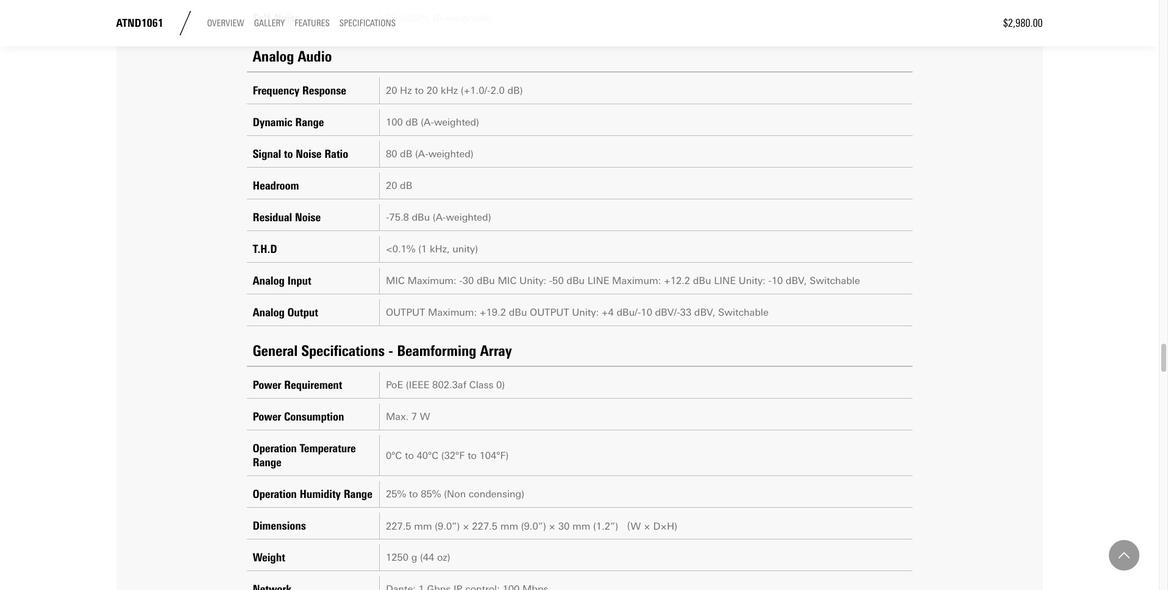 Task type: locate. For each thing, give the bounding box(es) containing it.
temperature
[[300, 442, 356, 456]]

analog for analog output
[[253, 306, 285, 320]]

(a- up 80 db (a-weighted)
[[421, 117, 434, 128]]

analog input
[[253, 274, 311, 288]]

to right 0°c
[[405, 450, 414, 461]]

3 × from the left
[[644, 521, 650, 532]]

1 power from the top
[[253, 378, 281, 392]]

operation for operation temperature range
[[253, 442, 297, 456]]

analog left output
[[253, 306, 285, 320]]

1 horizontal spatial switchable
[[810, 275, 860, 287]]

t.h.d
[[253, 242, 277, 256]]

0 horizontal spatial ×
[[463, 521, 469, 532]]

line up "+4"
[[588, 275, 609, 287]]

1 horizontal spatial output
[[530, 307, 569, 318]]

-75.8 dbu (a-weighted)
[[386, 212, 491, 223]]

mm
[[414, 521, 432, 532], [500, 521, 518, 532], [572, 521, 590, 532]]

1 horizontal spatial 227.5
[[472, 521, 498, 532]]

maximum: up dbu/-
[[612, 275, 661, 287]]

$2,980.00
[[1003, 16, 1043, 30]]

power down power requirement
[[253, 410, 281, 424]]

(a- up khz,
[[433, 212, 446, 223]]

unity)
[[453, 243, 478, 255]]

noise
[[274, 11, 300, 25], [296, 147, 322, 161], [295, 211, 321, 225]]

2 operation from the top
[[253, 487, 297, 501]]

1 vertical spatial dbv,
[[694, 307, 715, 318]]

20 down 80
[[386, 180, 397, 192]]

(a- right 80
[[415, 148, 428, 160]]

30 down "unity)"
[[463, 275, 474, 287]]

operation down power consumption
[[253, 442, 297, 456]]

dbspl
[[400, 12, 430, 24]]

10
[[772, 275, 783, 287], [641, 307, 652, 318]]

(9.0")
[[435, 521, 460, 532], [521, 521, 546, 532]]

0 horizontal spatial switchable
[[718, 307, 769, 318]]

30
[[463, 275, 474, 287], [558, 521, 570, 532]]

mic up +19.2
[[498, 275, 517, 287]]

(a-
[[433, 12, 446, 24], [421, 117, 434, 128], [415, 148, 428, 160], [433, 212, 446, 223]]

to right 25%
[[409, 489, 418, 500]]

line right +12.2
[[714, 275, 736, 287]]

weighted) right dbspl on the top left of the page
[[446, 12, 491, 24]]

1 horizontal spatial mic
[[498, 275, 517, 287]]

1 analog from the top
[[253, 48, 294, 65]]

noise right residual
[[295, 211, 321, 225]]

20
[[386, 85, 397, 97], [427, 85, 438, 97], [386, 180, 397, 192]]

1 vertical spatial noise
[[296, 147, 322, 161]]

self-noise
[[253, 11, 300, 25]]

(1
[[418, 243, 427, 255]]

(a- right dbspl on the top left of the page
[[433, 12, 446, 24]]

1 horizontal spatial 10
[[772, 275, 783, 287]]

operation temperature range
[[253, 442, 356, 470]]

1 vertical spatial power
[[253, 410, 281, 424]]

0°c
[[386, 450, 402, 461]]

0)
[[496, 379, 505, 391]]

(32°f
[[441, 450, 465, 461]]

2.0
[[491, 85, 505, 97]]

to right signal
[[284, 147, 293, 161]]

frequency
[[253, 84, 299, 98]]

weighted) down 20 hz to 20 khz (+1.0/-2.0 db)
[[434, 117, 479, 128]]

227.5 down condensing)
[[472, 521, 498, 532]]

hz
[[400, 85, 412, 97]]

(non
[[444, 489, 466, 500]]

analog down gallery
[[253, 48, 294, 65]]

1 horizontal spatial ×
[[549, 521, 555, 532]]

g
[[411, 552, 417, 563]]

maximum: left +19.2
[[428, 307, 477, 318]]

1 vertical spatial range
[[253, 456, 282, 470]]

1 horizontal spatial line
[[714, 275, 736, 287]]

227.5 up the 1250
[[386, 521, 411, 532]]

class
[[469, 379, 493, 391]]

2 horizontal spatial mm
[[572, 521, 590, 532]]

range right humidity
[[344, 487, 372, 501]]

85%
[[421, 489, 441, 500]]

analog left input
[[253, 274, 285, 288]]

20 left "hz"
[[386, 85, 397, 97]]

0 vertical spatial specifications
[[339, 18, 396, 29]]

dbv,
[[786, 275, 807, 287], [694, 307, 715, 318]]

weighted) down 100 db (a-weighted)
[[428, 148, 473, 160]]

0 vertical spatial switchable
[[810, 275, 860, 287]]

db)
[[507, 85, 523, 97]]

power
[[253, 378, 281, 392], [253, 410, 281, 424]]

max.
[[386, 411, 409, 423]]

2 analog from the top
[[253, 274, 285, 288]]

maximum: down <0.1% (1 khz, unity) at the left of page
[[408, 275, 456, 287]]

self-
[[253, 11, 274, 25]]

1 horizontal spatial mm
[[500, 521, 518, 532]]

array
[[480, 342, 512, 360]]

1 227.5 from the left
[[386, 521, 411, 532]]

noise left the ratio
[[296, 147, 322, 161]]

0 horizontal spatial range
[[253, 456, 282, 470]]

1 vertical spatial switchable
[[718, 307, 769, 318]]

2 output from the left
[[530, 307, 569, 318]]

2 horizontal spatial ×
[[644, 521, 650, 532]]

ratio
[[324, 147, 348, 161]]

khz
[[441, 85, 458, 97]]

0 horizontal spatial 227.5
[[386, 521, 411, 532]]

noise up 'analog audio'
[[274, 11, 300, 25]]

range inside the operation temperature range
[[253, 456, 282, 470]]

× right （w
[[644, 521, 650, 532]]

w
[[420, 411, 430, 423]]

output
[[386, 307, 425, 318], [530, 307, 569, 318]]

0 vertical spatial power
[[253, 378, 281, 392]]

20 left 'khz'
[[427, 85, 438, 97]]

2 vertical spatial analog
[[253, 306, 285, 320]]

dbu
[[412, 212, 430, 223], [477, 275, 495, 287], [567, 275, 585, 287], [693, 275, 711, 287], [509, 307, 527, 318]]

80 db (a-weighted)
[[386, 148, 473, 160]]

1 vertical spatial 10
[[641, 307, 652, 318]]

1 operation from the top
[[253, 442, 297, 456]]

0 vertical spatial analog
[[253, 48, 294, 65]]

1 horizontal spatial unity:
[[572, 307, 599, 318]]

mic down <0.1%
[[386, 275, 405, 287]]

mic
[[386, 275, 405, 287], [498, 275, 517, 287]]

operation inside the operation temperature range
[[253, 442, 297, 456]]

1 horizontal spatial (9.0")
[[521, 521, 546, 532]]

db right 80
[[400, 148, 412, 160]]

0 horizontal spatial 10
[[641, 307, 652, 318]]

to for signal to noise ratio
[[284, 147, 293, 161]]

dbu up +19.2
[[477, 275, 495, 287]]

1 vertical spatial db
[[400, 148, 412, 160]]

1 horizontal spatial 30
[[558, 521, 570, 532]]

0 horizontal spatial line
[[588, 275, 609, 287]]

0 vertical spatial noise
[[274, 11, 300, 25]]

atnd1061
[[116, 16, 163, 30]]

2 vertical spatial range
[[344, 487, 372, 501]]

mm down condensing)
[[500, 521, 518, 532]]

30 left (1.2")
[[558, 521, 570, 532]]

dynamic range
[[253, 115, 324, 129]]

2 227.5 from the left
[[472, 521, 498, 532]]

0 vertical spatial 30
[[463, 275, 474, 287]]

analog output
[[253, 306, 318, 320]]

switchable
[[810, 275, 860, 287], [718, 307, 769, 318]]

3 analog from the top
[[253, 306, 285, 320]]

(9.0") up oz)
[[435, 521, 460, 532]]

2 line from the left
[[714, 275, 736, 287]]

analog
[[253, 48, 294, 65], [253, 274, 285, 288], [253, 306, 285, 320]]

(9.0") down condensing)
[[521, 521, 546, 532]]

dbu/-
[[617, 307, 641, 318]]

1 vertical spatial operation
[[253, 487, 297, 501]]

mm up (44
[[414, 521, 432, 532]]

db for range
[[406, 117, 418, 128]]

100
[[386, 117, 403, 128]]

range down power consumption
[[253, 456, 282, 470]]

weighted)
[[446, 12, 491, 24], [434, 117, 479, 128], [428, 148, 473, 160], [446, 212, 491, 223]]

1 output from the left
[[386, 307, 425, 318]]

db up 75.8
[[400, 180, 412, 192]]

general
[[253, 342, 298, 360]]

<0.1%
[[386, 243, 415, 255]]

1 vertical spatial analog
[[253, 274, 285, 288]]

1 (9.0") from the left
[[435, 521, 460, 532]]

0 vertical spatial db
[[406, 117, 418, 128]]

0 horizontal spatial mm
[[414, 521, 432, 532]]

range for temperature
[[253, 456, 282, 470]]

1 horizontal spatial range
[[295, 115, 324, 129]]

0 horizontal spatial mic
[[386, 275, 405, 287]]

+12.2
[[664, 275, 690, 287]]

range up the signal to noise ratio
[[295, 115, 324, 129]]

3 mm from the left
[[572, 521, 590, 532]]

frequency response
[[253, 84, 346, 98]]

7
[[411, 411, 417, 423]]

0 vertical spatial dbv,
[[786, 275, 807, 287]]

227.5
[[386, 521, 411, 532], [472, 521, 498, 532]]

maximum:
[[408, 275, 456, 287], [612, 275, 661, 287], [428, 307, 477, 318]]

to right "hz"
[[415, 85, 424, 97]]

2 vertical spatial noise
[[295, 211, 321, 225]]

output up general specifications - beamforming array
[[386, 307, 425, 318]]

specifications
[[339, 18, 396, 29], [301, 342, 385, 360]]

operation up dimensions
[[253, 487, 297, 501]]

maximum: for input
[[408, 275, 456, 287]]

power down general
[[253, 378, 281, 392]]

× left (1.2")
[[549, 521, 555, 532]]

25% to 85% (non condensing)
[[386, 489, 524, 500]]

0 horizontal spatial (9.0")
[[435, 521, 460, 532]]

signal to noise ratio
[[253, 147, 348, 161]]

25
[[386, 12, 397, 24]]

specifications up requirement
[[301, 342, 385, 360]]

mm left (1.2")
[[572, 521, 590, 532]]

specifications left dbspl on the top left of the page
[[339, 18, 396, 29]]

0 horizontal spatial 30
[[463, 275, 474, 287]]

0 vertical spatial operation
[[253, 442, 297, 456]]

0 horizontal spatial dbv,
[[694, 307, 715, 318]]

2 power from the top
[[253, 410, 281, 424]]

(+1.0/-
[[461, 85, 491, 97]]

1 mic from the left
[[386, 275, 405, 287]]

2 horizontal spatial range
[[344, 487, 372, 501]]

divider line image
[[173, 11, 197, 35]]

× down 25% to 85% (non condensing)
[[463, 521, 469, 532]]

0 horizontal spatial output
[[386, 307, 425, 318]]

output down 50
[[530, 307, 569, 318]]

input
[[287, 274, 311, 288]]

<0.1% (1 khz, unity)
[[386, 243, 478, 255]]

audio
[[298, 48, 332, 65]]

×
[[463, 521, 469, 532], [549, 521, 555, 532], [644, 521, 650, 532]]

to for 0°c to 40°c (32°f to 104°f)
[[405, 450, 414, 461]]

db right the 100
[[406, 117, 418, 128]]



Task type: vqa. For each thing, say whether or not it's contained in the screenshot.


Task type: describe. For each thing, give the bounding box(es) containing it.
+19.2
[[480, 307, 506, 318]]

maximum: for output
[[428, 307, 477, 318]]

227.5 mm (9.0") × 227.5 mm (9.0") × 30 mm (1.2") （w × d×h)
[[386, 521, 677, 532]]

power for power consumption
[[253, 410, 281, 424]]

requirement
[[284, 378, 342, 392]]

db for to
[[400, 148, 412, 160]]

(a- for self-noise
[[433, 12, 446, 24]]

to for 25% to 85% (non condensing)
[[409, 489, 418, 500]]

(44
[[420, 552, 434, 563]]

20 hz to 20 khz (+1.0/-2.0 db)
[[386, 85, 523, 97]]

response
[[302, 84, 346, 98]]

d×h)
[[653, 521, 677, 532]]

operation humidity range
[[253, 487, 372, 501]]

2 mm from the left
[[500, 521, 518, 532]]

noise for residual noise
[[295, 211, 321, 225]]

(a- for dynamic range
[[421, 117, 434, 128]]

75.8
[[389, 212, 409, 223]]

25 dbspl (a-weighted)
[[386, 12, 491, 24]]

20 for frequency response
[[386, 85, 397, 97]]

output
[[287, 306, 318, 320]]

humidity
[[300, 487, 341, 501]]

power consumption
[[253, 410, 344, 424]]

oz)
[[437, 552, 450, 563]]

features
[[295, 18, 330, 29]]

1 line from the left
[[588, 275, 609, 287]]

dbu right 50
[[567, 275, 585, 287]]

2 horizontal spatial unity:
[[739, 275, 765, 287]]

condensing)
[[469, 489, 524, 500]]

weighted) for signal to noise ratio
[[428, 148, 473, 160]]

2 mic from the left
[[498, 275, 517, 287]]

80
[[386, 148, 397, 160]]

mic maximum: -30 dbu mic unity: -50 dbu line maximum: +12.2 dbu line unity: -10 dbv, switchable
[[386, 275, 860, 287]]

gallery
[[254, 18, 285, 29]]

weight
[[253, 551, 285, 565]]

0°c to 40°c (32°f to 104°f)
[[386, 450, 509, 461]]

weighted) for dynamic range
[[434, 117, 479, 128]]

（w
[[621, 521, 641, 532]]

0 horizontal spatial unity:
[[519, 275, 546, 287]]

100 db (a-weighted)
[[386, 117, 479, 128]]

residual
[[253, 211, 292, 225]]

dbu right +12.2
[[693, 275, 711, 287]]

+4
[[602, 307, 614, 318]]

25%
[[386, 489, 406, 500]]

2 × from the left
[[549, 521, 555, 532]]

(ieee
[[406, 379, 429, 391]]

power requirement
[[253, 378, 342, 392]]

analog for analog input
[[253, 274, 285, 288]]

1 × from the left
[[463, 521, 469, 532]]

dbu right 75.8
[[412, 212, 430, 223]]

poe (ieee 802.3af class 0)
[[386, 379, 505, 391]]

1 vertical spatial specifications
[[301, 342, 385, 360]]

33
[[680, 307, 691, 318]]

overview
[[207, 18, 244, 29]]

dbu right +19.2
[[509, 307, 527, 318]]

1 mm from the left
[[414, 521, 432, 532]]

40°c
[[417, 450, 438, 461]]

range for humidity
[[344, 487, 372, 501]]

(1.2")
[[593, 521, 618, 532]]

weighted) for self-noise
[[446, 12, 491, 24]]

max. 7 w
[[386, 411, 430, 423]]

0 vertical spatial range
[[295, 115, 324, 129]]

802.3af
[[432, 379, 466, 391]]

104°f)
[[479, 450, 509, 461]]

20 db
[[386, 180, 412, 192]]

(a- for signal to noise ratio
[[415, 148, 428, 160]]

0 vertical spatial 10
[[772, 275, 783, 287]]

1 vertical spatial 30
[[558, 521, 570, 532]]

khz,
[[430, 243, 450, 255]]

consumption
[[284, 410, 344, 424]]

analog audio
[[253, 48, 332, 65]]

dimensions
[[253, 519, 306, 533]]

2 (9.0") from the left
[[521, 521, 546, 532]]

1 horizontal spatial dbv,
[[786, 275, 807, 287]]

power for power requirement
[[253, 378, 281, 392]]

to right (32°f
[[468, 450, 477, 461]]

beamforming
[[397, 342, 476, 360]]

operation for operation humidity range
[[253, 487, 297, 501]]

50
[[552, 275, 564, 287]]

1250
[[386, 552, 408, 563]]

headroom
[[253, 179, 299, 193]]

output maximum: +19.2 dbu output unity: +4 dbu/-10 dbv/-33 dbv, switchable
[[386, 307, 769, 318]]

signal
[[253, 147, 281, 161]]

2 vertical spatial db
[[400, 180, 412, 192]]

noise for self-noise
[[274, 11, 300, 25]]

1250 g (44 oz)
[[386, 552, 450, 563]]

general specifications - beamforming array
[[253, 342, 512, 360]]

residual noise
[[253, 211, 321, 225]]

dbv/-
[[655, 307, 680, 318]]

dynamic
[[253, 115, 292, 129]]

arrow up image
[[1119, 550, 1130, 561]]

poe
[[386, 379, 403, 391]]

analog for analog audio
[[253, 48, 294, 65]]

20 for headroom
[[386, 180, 397, 192]]

weighted) up "unity)"
[[446, 212, 491, 223]]



